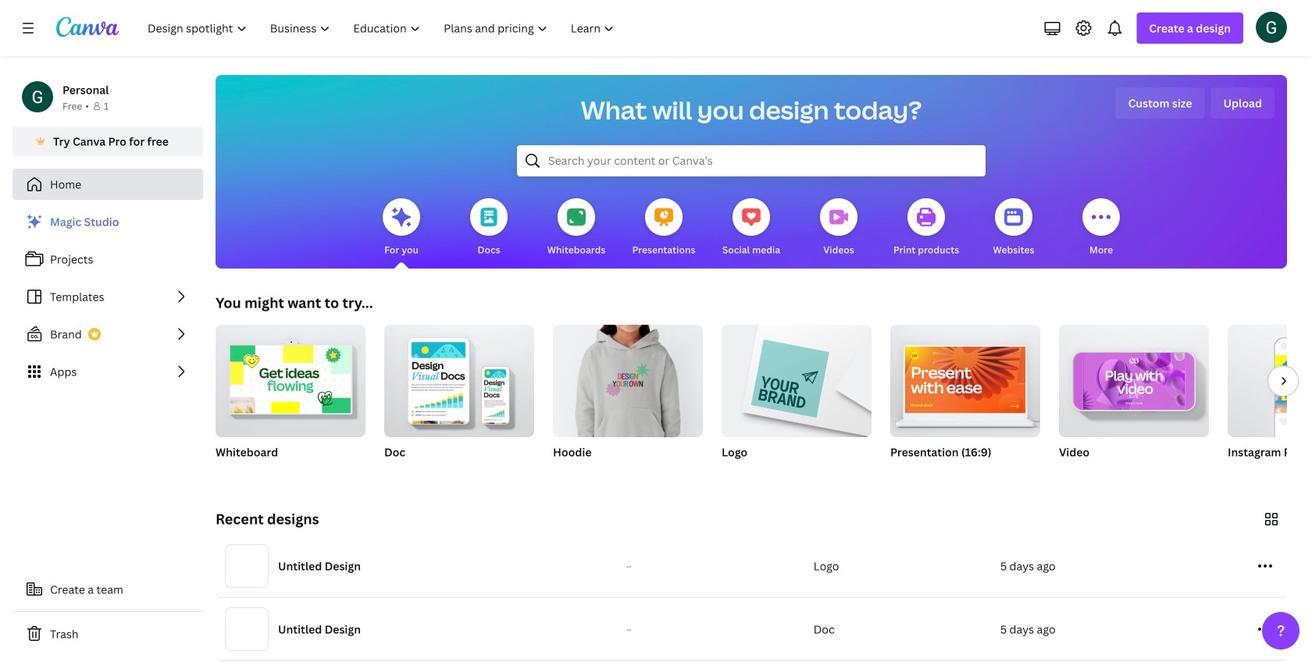 Task type: describe. For each thing, give the bounding box(es) containing it.
greg robinson image
[[1256, 12, 1287, 43]]

Search search field
[[548, 146, 954, 176]]



Task type: locate. For each thing, give the bounding box(es) containing it.
group
[[216, 319, 366, 480], [216, 319, 366, 437], [384, 319, 534, 480], [384, 319, 534, 437], [553, 319, 703, 480], [553, 319, 703, 437], [722, 319, 872, 480], [722, 319, 872, 437], [890, 325, 1040, 480], [890, 325, 1040, 437], [1059, 325, 1209, 480], [1228, 325, 1312, 480]]

None search field
[[517, 145, 986, 177]]

top level navigation element
[[137, 12, 628, 44]]

list
[[12, 206, 203, 387]]



